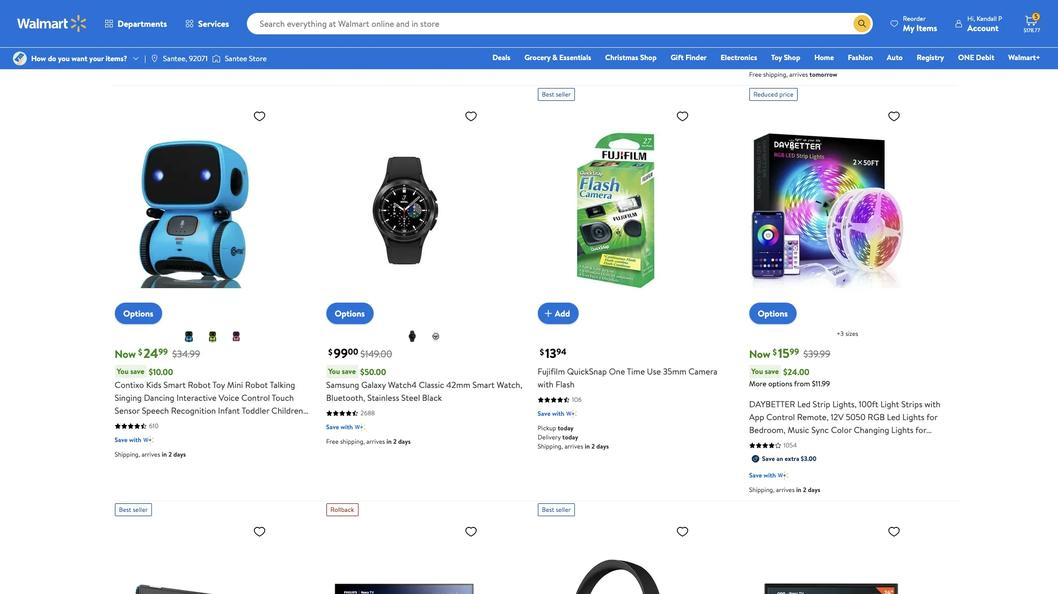 Task type: vqa. For each thing, say whether or not it's contained in the screenshot.
Chip A10 Fusion Chip With 64-Bit Architecture Embedded M10 Coprocessor
no



Task type: locate. For each thing, give the bounding box(es) containing it.
best for beats solo3 wireless on-ear headphones with apple w1 headphone chip - black image
[[542, 505, 554, 514]]

mini inside you save $10.00 contixo kids smart robot toy mini robot talking singing dancing interactive voice control touch sensor speech recognition infant toddler children robotics - r1 blue
[[227, 379, 243, 391]]

1 vertical spatial mini
[[227, 379, 243, 391]]

headphones
[[538, 7, 584, 18]]

save inside you save $24.00 more options from $11.99
[[765, 366, 779, 377]]

save for $
[[130, 366, 144, 377]]

 image right |
[[150, 54, 159, 63]]

blue image
[[182, 330, 195, 343]]

add to favorites list, samsung galaxy watch4 classic 42mm smart watch, bluetooth, stainless steel black image
[[465, 110, 478, 123]]

2 horizontal spatial you
[[751, 366, 763, 377]]

1 now from the left
[[115, 347, 136, 361]]

save with for bottom walmart plus image
[[749, 471, 776, 480]]

1 options link from the left
[[115, 303, 162, 324]]

2 now from the left
[[749, 347, 771, 361]]

pickup today delivery today shipping, arrives in 2 days down 106
[[538, 424, 609, 451]]

free shipping, arrives in 2 days
[[326, 437, 411, 446]]

essentials
[[559, 52, 591, 63]]

2 horizontal spatial shipping,
[[763, 70, 788, 79]]

electronics link
[[716, 52, 762, 63]]

samsung galaxy watch4 classic 42mm smart watch, bluetooth, stainless steel black image
[[326, 105, 482, 316]]

do
[[48, 53, 56, 64]]

you up more
[[751, 366, 763, 377]]

contixo inside contixo v9 7" kids tablet bundle, includes headphones and carrying bag, pre-loaded with 50+ disney ebooks, features 32gb storage and shockproof case w/ kickstand - blue free shipping, arrives in 3+ days
[[538, 0, 567, 5]]

pickup today delivery today shipping, arrives in 2 days down departments at top left
[[115, 38, 186, 66]]

lights
[[903, 411, 925, 423], [892, 424, 914, 436]]

- left r1 at the left bottom of the page
[[149, 418, 153, 430]]

3 options link from the left
[[749, 303, 797, 324]]

free down bluetooth,
[[326, 437, 339, 446]]

you for $
[[117, 366, 129, 377]]

0 vertical spatial toy
[[771, 52, 782, 63]]

1 vertical spatial control
[[766, 411, 795, 423]]

kids right 7"
[[591, 0, 606, 5]]

1 horizontal spatial options
[[335, 308, 365, 320]]

$50.00
[[360, 366, 386, 378]]

1 horizontal spatial toy
[[771, 52, 782, 63]]

save down 24
[[130, 366, 144, 377]]

now inside now $ 24 99 $34.99
[[115, 347, 136, 361]]

1 vertical spatial led
[[887, 411, 901, 423]]

with inside the daybetter led strip lights, 100ft light strips with app control remote, 12v 5050 rgb led lights for bedroom, music sync color changing lights for room party (540leds)
[[925, 399, 941, 410]]

free pickup today delivery today free shipping, arrives tomorrow
[[749, 52, 838, 79]]

arrives down 'toy shop' link
[[790, 70, 808, 79]]

daybetter led strip lights, 100ft light strips with app control remote, 12v 5050 rgb led lights for bedroom, music sync color changing lights for room party (540leds) image
[[749, 105, 905, 316]]

in inside contixo v9 7" kids tablet bundle, includes headphones and carrying bag, pre-loaded with 50+ disney ebooks, features 32gb storage and shockproof case w/ kickstand - blue free shipping, arrives in 3+ days
[[598, 50, 603, 59]]

v505-
[[749, 7, 772, 18]]

94
[[557, 346, 567, 358]]

walmart plus image down 106
[[567, 409, 577, 419]]

you up samsung
[[328, 366, 340, 377]]

2 horizontal spatial 99
[[790, 346, 799, 358]]

1 horizontal spatial you
[[328, 366, 340, 377]]

options link up 15
[[749, 303, 797, 324]]

610
[[149, 422, 159, 431]]

 image for santee, 92071
[[150, 54, 159, 63]]

speaker
[[393, 0, 422, 11]]

2 $ from the left
[[328, 347, 333, 358]]

99 up samsung
[[334, 344, 348, 363]]

shop down kickstand
[[640, 52, 657, 63]]

toy up reduced price
[[771, 52, 782, 63]]

1 shop from the left
[[640, 52, 657, 63]]

control inside the daybetter led strip lights, 100ft light strips with app control remote, 12v 5050 rgb led lights for bedroom, music sync color changing lights for room party (540leds)
[[766, 411, 795, 423]]

reorder my items
[[903, 14, 937, 34]]

2 horizontal spatial options
[[758, 308, 788, 320]]

shipping,
[[115, 56, 140, 66], [326, 58, 352, 67], [538, 442, 563, 451], [115, 450, 140, 459], [749, 485, 775, 494]]

13
[[545, 344, 557, 363]]

toy
[[771, 52, 782, 63], [213, 379, 225, 391]]

2 save from the left
[[342, 366, 356, 377]]

control down daybetter
[[766, 411, 795, 423]]

save with for walmart plus icon above |
[[115, 24, 141, 33]]

save with
[[115, 24, 141, 33], [326, 43, 353, 52], [538, 409, 565, 418], [326, 423, 353, 432], [115, 436, 141, 445], [749, 471, 776, 480]]

shop right pickup
[[784, 52, 801, 63]]

extra
[[785, 454, 800, 463]]

walmart plus image down 200
[[355, 43, 366, 53]]

now left 15
[[749, 347, 771, 361]]

options link up 00
[[326, 303, 374, 324]]

0 horizontal spatial shipping, arrives in 2 days
[[115, 450, 186, 459]]

0 horizontal spatial options link
[[115, 303, 162, 324]]

robot up toddler
[[245, 379, 268, 391]]

options up 00
[[335, 308, 365, 320]]

best seller for beats solo3 wireless on-ear headphones with apple w1 headphone chip - black image
[[542, 505, 571, 514]]

shop for christmas shop
[[640, 52, 657, 63]]

1 horizontal spatial delivery
[[538, 433, 561, 442]]

92071
[[189, 53, 208, 64]]

1 horizontal spatial walmart plus image
[[778, 470, 789, 481]]

7"
[[582, 0, 589, 5]]

 image
[[13, 52, 27, 66]]

toy up voice
[[213, 379, 225, 391]]

1 horizontal spatial mini
[[344, 0, 360, 11]]

1 vertical spatial -
[[149, 418, 153, 430]]

smart inside you save $50.00 samsung galaxy watch4 classic 42mm smart watch, bluetooth, stainless steel black
[[473, 379, 495, 391]]

samsung
[[326, 379, 359, 391]]

smart down $10.00
[[164, 379, 186, 391]]

0 horizontal spatial options
[[123, 308, 153, 320]]

you save $24.00 more options from $11.99
[[749, 366, 830, 389]]

save for walmart plus icon underneath 200
[[326, 43, 339, 52]]

items
[[917, 22, 937, 34]]

2 options from the left
[[335, 308, 365, 320]]

0 vertical spatial mini
[[344, 0, 360, 11]]

shipping, inside free pickup today delivery today free shipping, arrives tomorrow
[[763, 70, 788, 79]]

free left &
[[538, 50, 550, 59]]

1 horizontal spatial robot
[[245, 379, 268, 391]]

now $ 15 99 $39.99
[[749, 344, 831, 363]]

$ 99 00 $149.00
[[328, 344, 392, 363]]

save with down flash
[[538, 409, 565, 418]]

blue down storage
[[658, 32, 674, 44]]

green image
[[206, 330, 219, 343]]

save inside you save $50.00 samsung galaxy watch4 classic 42mm smart watch, bluetooth, stainless steel black
[[342, 366, 356, 377]]

1 horizontal spatial save
[[342, 366, 356, 377]]

$ left 00
[[328, 347, 333, 358]]

tablet
[[608, 0, 631, 5]]

blue inside contixo v9 7" kids tablet bundle, includes headphones and carrying bag, pre-loaded with 50+ disney ebooks, features 32gb storage and shockproof case w/ kickstand - blue free shipping, arrives in 3+ days
[[658, 32, 674, 44]]

walmart plus image up |
[[144, 23, 154, 34]]

blue inside you save $10.00 contixo kids smart robot toy mini robot talking singing dancing interactive voice control touch sensor speech recognition infant toddler children robotics - r1 blue
[[165, 418, 181, 430]]

delivery inside free pickup today delivery today free shipping, arrives tomorrow
[[749, 61, 773, 70]]

led up remote,
[[797, 399, 811, 410]]

0 vertical spatial lights
[[903, 411, 925, 423]]

- inside contixo v9 7" kids tablet bundle, includes headphones and carrying bag, pre-loaded with 50+ disney ebooks, features 32gb storage and shockproof case w/ kickstand - blue free shipping, arrives in 3+ days
[[652, 32, 655, 44]]

shipping, arrives in 2 days down save an extra $3.00
[[749, 485, 821, 494]]

0 horizontal spatial pickup
[[115, 38, 133, 47]]

shipping, down pickup
[[763, 70, 788, 79]]

smart right 42mm
[[473, 379, 495, 391]]

save for walmart plus icon underneath the 610
[[115, 436, 128, 445]]

 image
[[212, 53, 221, 64], [150, 54, 159, 63]]

free inside contixo v9 7" kids tablet bundle, includes headphones and carrying bag, pre-loaded with 50+ disney ebooks, features 32gb storage and shockproof case w/ kickstand - blue free shipping, arrives in 3+ days
[[538, 50, 550, 59]]

home link
[[810, 52, 839, 63]]

with
[[424, 0, 440, 11], [697, 7, 713, 18], [129, 24, 141, 33], [341, 43, 353, 52], [538, 379, 554, 390], [925, 399, 941, 410], [552, 409, 565, 418], [341, 423, 353, 432], [129, 436, 141, 445], [764, 471, 776, 480]]

save with for walmart plus icon below 2688
[[326, 423, 353, 432]]

led down light on the right bottom
[[887, 411, 901, 423]]

2 you from the left
[[328, 366, 340, 377]]

$ left 24
[[138, 347, 142, 358]]

1 horizontal spatial shop
[[784, 52, 801, 63]]

and down 7"
[[586, 7, 600, 18]]

0 vertical spatial contixo
[[538, 0, 567, 5]]

led
[[797, 399, 811, 410], [887, 411, 901, 423]]

robot
[[188, 379, 211, 391], [245, 379, 268, 391]]

auto link
[[882, 52, 908, 63]]

$10.00
[[149, 366, 173, 378]]

2 horizontal spatial smart
[[894, 0, 916, 5]]

shipping, down 2688
[[340, 437, 365, 446]]

0 horizontal spatial shop
[[640, 52, 657, 63]]

- down storage
[[652, 32, 655, 44]]

save with down bluetooth,
[[326, 423, 353, 432]]

arrives down 106
[[565, 442, 583, 451]]

blue right r1 at the left bottom of the page
[[165, 418, 181, 430]]

class
[[788, 0, 807, 5]]

0 horizontal spatial kids
[[146, 379, 161, 391]]

shop
[[640, 52, 657, 63], [784, 52, 801, 63]]

shipping, arrives in 2 days down the 610
[[115, 450, 186, 459]]

shipping, down shockproof
[[552, 50, 576, 59]]

options link up 24
[[115, 303, 162, 324]]

reduced
[[754, 90, 778, 99]]

0 vertical spatial and
[[586, 7, 600, 18]]

1 options from the left
[[123, 308, 153, 320]]

arrives left santee,
[[142, 56, 160, 66]]

save up items? on the left top of page
[[115, 24, 128, 33]]

1 $ from the left
[[138, 347, 142, 358]]

today
[[135, 38, 151, 47], [139, 47, 155, 56], [783, 52, 799, 61], [774, 61, 790, 70], [558, 424, 574, 433], [562, 433, 578, 442]]

99 up $10.00
[[158, 346, 168, 358]]

35mm
[[663, 366, 687, 378]]

santee, 92071
[[163, 53, 208, 64]]

1 vertical spatial toy
[[213, 379, 225, 391]]

1 horizontal spatial pickup
[[538, 424, 556, 433]]

0 horizontal spatial mini
[[227, 379, 243, 391]]

0 horizontal spatial pickup today delivery today shipping, arrives in 2 days
[[115, 38, 186, 66]]

room
[[749, 437, 771, 449]]

$3.00
[[801, 454, 817, 463]]

99 inside now $ 15 99 $39.99
[[790, 346, 799, 358]]

1 horizontal spatial options link
[[326, 303, 374, 324]]

gift
[[671, 52, 684, 63]]

mini up "technology,"
[[344, 0, 360, 11]]

1 vertical spatial kids
[[146, 379, 161, 391]]

3 save from the left
[[765, 366, 779, 377]]

remote,
[[797, 411, 829, 423]]

1 horizontal spatial contixo
[[538, 0, 567, 5]]

now for 24
[[115, 347, 136, 361]]

0 vertical spatial blue
[[658, 32, 674, 44]]

control inside you save $10.00 contixo kids smart robot toy mini robot talking singing dancing interactive voice control touch sensor speech recognition infant toddler children robotics - r1 blue
[[241, 392, 270, 404]]

0 horizontal spatial -
[[149, 418, 153, 430]]

save down room
[[749, 471, 762, 480]]

walmart plus image down an
[[778, 470, 789, 481]]

time
[[627, 366, 645, 378]]

vizio 50" class v-series 4k uhd led smart tv v505-j09
[[749, 0, 928, 18]]

how do you want your items?
[[31, 53, 127, 64]]

1 horizontal spatial kids
[[591, 0, 606, 5]]

2 shop from the left
[[784, 52, 801, 63]]

for
[[927, 411, 938, 423], [916, 424, 927, 436]]

3 you from the left
[[751, 366, 763, 377]]

save down robotics
[[115, 436, 128, 445]]

0 horizontal spatial control
[[241, 392, 270, 404]]

smart inside you save $10.00 contixo kids smart robot toy mini robot talking singing dancing interactive voice control touch sensor speech recognition infant toddler children robotics - r1 blue
[[164, 379, 186, 391]]

add to favorites list, hp chromebook x360 14" hd touchscreen 2-in-1 laptop, intel celeron n4020, 4gb ram, 64gb emmc, teal, 14a-ca0130wm image
[[253, 525, 266, 538]]

99 for 24
[[158, 346, 168, 358]]

0 horizontal spatial smart
[[164, 379, 186, 391]]

3 $ from the left
[[540, 347, 544, 358]]

with inside onn. mini rugged speaker with bluetooth wireless technology, yellow
[[424, 0, 440, 11]]

recognition
[[171, 405, 216, 417]]

now $ 24 99 $34.99
[[115, 344, 200, 363]]

you up singing
[[117, 366, 129, 377]]

99 up $24.00
[[790, 346, 799, 358]]

0 horizontal spatial blue
[[165, 418, 181, 430]]

0 vertical spatial delivery
[[115, 47, 138, 56]]

kids up dancing
[[146, 379, 161, 391]]

0 vertical spatial -
[[652, 32, 655, 44]]

quicksnap
[[567, 366, 607, 378]]

control up toddler
[[241, 392, 270, 404]]

contixo
[[538, 0, 567, 5], [115, 379, 144, 391]]

control
[[241, 392, 270, 404], [766, 411, 795, 423]]

1 vertical spatial blue
[[165, 418, 181, 430]]

add to cart image
[[542, 307, 555, 320]]

arrives down 200
[[353, 58, 372, 67]]

fujifilm quicksnap one time use 35mm camera with flash image
[[538, 105, 693, 316]]

0 horizontal spatial 99
[[158, 346, 168, 358]]

2 vertical spatial shipping, arrives in 2 days
[[749, 485, 821, 494]]

1 horizontal spatial -
[[652, 32, 655, 44]]

you inside you save $50.00 samsung galaxy watch4 classic 42mm smart watch, bluetooth, stainless steel black
[[328, 366, 340, 377]]

2 horizontal spatial delivery
[[749, 61, 773, 70]]

options link
[[115, 303, 162, 324], [326, 303, 374, 324], [749, 303, 797, 324]]

pickup up items? on the left top of page
[[115, 38, 133, 47]]

0 vertical spatial shipping,
[[552, 50, 576, 59]]

search icon image
[[858, 19, 867, 28]]

now left 24
[[115, 347, 136, 361]]

save for walmart plus icon above |
[[115, 24, 128, 33]]

v-
[[809, 0, 818, 5]]

smart inside vizio 50" class v-series 4k uhd led smart tv v505-j09
[[894, 0, 916, 5]]

contixo up headphones
[[538, 0, 567, 5]]

hi,
[[968, 14, 975, 23]]

save with for walmart plus icon underneath the 610
[[115, 436, 141, 445]]

save with down "technology,"
[[326, 43, 353, 52]]

v9
[[569, 0, 580, 5]]

save inside you save $10.00 contixo kids smart robot toy mini robot talking singing dancing interactive voice control touch sensor speech recognition infant toddler children robotics - r1 blue
[[130, 366, 144, 377]]

0 horizontal spatial  image
[[150, 54, 159, 63]]

options up 24
[[123, 308, 153, 320]]

save up samsung
[[342, 366, 356, 377]]

99 inside now $ 24 99 $34.99
[[158, 346, 168, 358]]

now inside now $ 15 99 $39.99
[[749, 347, 771, 361]]

0 horizontal spatial robot
[[188, 379, 211, 391]]

save down "technology,"
[[326, 43, 339, 52]]

1 vertical spatial delivery
[[749, 61, 773, 70]]

contixo v9 7" kids tablet bundle, includes headphones and carrying bag, pre-loaded with 50+ disney ebooks, features 32gb storage and shockproof case w/ kickstand - blue free shipping, arrives in 3+ days
[[538, 0, 730, 59]]

0 horizontal spatial now
[[115, 347, 136, 361]]

blue for recognition
[[165, 418, 181, 430]]

100ft
[[859, 399, 879, 410]]

2
[[168, 56, 172, 66], [380, 58, 383, 67], [393, 437, 397, 446], [592, 442, 595, 451], [168, 450, 172, 459], [803, 485, 807, 494]]

robot up interactive
[[188, 379, 211, 391]]

1 horizontal spatial  image
[[212, 53, 221, 64]]

2 options link from the left
[[326, 303, 374, 324]]

$
[[138, 347, 142, 358], [328, 347, 333, 358], [540, 347, 544, 358], [773, 347, 777, 358]]

0 horizontal spatial save
[[130, 366, 144, 377]]

arrives
[[578, 50, 597, 59], [142, 56, 160, 66], [353, 58, 372, 67], [790, 70, 808, 79], [366, 437, 385, 446], [565, 442, 583, 451], [142, 450, 160, 459], [776, 485, 795, 494]]

0 vertical spatial shipping, arrives in 2 days
[[326, 58, 397, 67]]

more
[[749, 379, 767, 389]]

save up options
[[765, 366, 779, 377]]

walmart plus image
[[144, 23, 154, 34], [778, 37, 789, 47], [355, 43, 366, 53], [355, 422, 366, 433], [144, 435, 154, 446]]

12v
[[831, 411, 844, 423]]

0 vertical spatial kids
[[591, 0, 606, 5]]

now
[[115, 347, 136, 361], [749, 347, 771, 361]]

 image right the 92071
[[212, 53, 221, 64]]

0 vertical spatial control
[[241, 392, 270, 404]]

save with up items? on the left top of page
[[115, 24, 141, 33]]

0 horizontal spatial contixo
[[115, 379, 144, 391]]

pickup down flash
[[538, 424, 556, 433]]

save down bluetooth,
[[326, 423, 339, 432]]

and
[[586, 7, 600, 18], [684, 19, 697, 31]]

yellow
[[373, 12, 396, 24]]

2 vertical spatial delivery
[[538, 433, 561, 442]]

0 horizontal spatial toy
[[213, 379, 225, 391]]

1 horizontal spatial pickup today delivery today shipping, arrives in 2 days
[[538, 424, 609, 451]]

1 horizontal spatial control
[[766, 411, 795, 423]]

seller for hp chromebook x360 14" hd touchscreen 2-in-1 laptop, intel celeron n4020, 4gb ram, 64gb emmc, teal, 14a-ca0130wm image
[[133, 505, 148, 514]]

1 save from the left
[[130, 366, 144, 377]]

beats solo3 wireless on-ear headphones with apple w1 headphone chip - black image
[[538, 521, 693, 594]]

1 you from the left
[[117, 366, 129, 377]]

tv
[[918, 0, 928, 5]]

departments button
[[96, 11, 176, 37]]

$ left 13
[[540, 347, 544, 358]]

0 vertical spatial for
[[927, 411, 938, 423]]

1 horizontal spatial 99
[[334, 344, 348, 363]]

2 vertical spatial shipping,
[[340, 437, 365, 446]]

1 horizontal spatial and
[[684, 19, 697, 31]]

options for 99
[[335, 308, 365, 320]]

2 horizontal spatial options link
[[749, 303, 797, 324]]

1 horizontal spatial shipping, arrives in 2 days
[[326, 58, 397, 67]]

walmart plus image
[[567, 409, 577, 419], [778, 470, 789, 481]]

save for 99
[[342, 366, 356, 377]]

shop for toy shop
[[784, 52, 801, 63]]

toy shop
[[771, 52, 801, 63]]

voice
[[219, 392, 239, 404]]

save with down robotics
[[115, 436, 141, 445]]

1 vertical spatial pickup
[[538, 424, 556, 433]]

contixo up singing
[[115, 379, 144, 391]]

options up 15
[[758, 308, 788, 320]]

grocery
[[525, 52, 551, 63]]

save with down save an extra $3.00
[[749, 471, 776, 480]]

3 options from the left
[[758, 308, 788, 320]]

add to favorites list, fujifilm quicksnap one time use 35mm camera with flash image
[[676, 110, 689, 123]]

0 vertical spatial pickup
[[115, 38, 133, 47]]

you inside you save $10.00 contixo kids smart robot toy mini robot talking singing dancing interactive voice control touch sensor speech recognition infant toddler children robotics - r1 blue
[[117, 366, 129, 377]]

0 horizontal spatial you
[[117, 366, 129, 377]]

save with for the top walmart plus image
[[538, 409, 565, 418]]

1 vertical spatial lights
[[892, 424, 914, 436]]

0 vertical spatial led
[[797, 399, 811, 410]]

1 horizontal spatial now
[[749, 347, 771, 361]]

party
[[773, 437, 793, 449]]

arrives down save an extra $3.00
[[776, 485, 795, 494]]

1 horizontal spatial shipping,
[[552, 50, 576, 59]]

1 robot from the left
[[188, 379, 211, 391]]

seller
[[556, 90, 571, 99], [133, 505, 148, 514], [556, 505, 571, 514]]

mini up voice
[[227, 379, 243, 391]]

save down fujifilm
[[538, 409, 551, 418]]

$ left 15
[[773, 347, 777, 358]]

and down loaded
[[684, 19, 697, 31]]

smart left the tv
[[894, 0, 916, 5]]

1 vertical spatial and
[[684, 19, 697, 31]]

blue
[[658, 32, 674, 44], [165, 418, 181, 430]]

1 vertical spatial shipping,
[[763, 70, 788, 79]]

2 horizontal spatial save
[[765, 366, 779, 377]]

account
[[968, 22, 999, 34]]

changing
[[854, 424, 889, 436]]

best for hp chromebook x360 14" hd touchscreen 2-in-1 laptop, intel celeron n4020, 4gb ram, 64gb emmc, teal, 14a-ca0130wm image
[[119, 505, 131, 514]]

shipping, arrives in 2 days down 200
[[326, 58, 397, 67]]

arrives down 2688
[[366, 437, 385, 446]]

42mm
[[446, 379, 470, 391]]

1 horizontal spatial led
[[887, 411, 901, 423]]

contixo inside you save $10.00 contixo kids smart robot toy mini robot talking singing dancing interactive voice control touch sensor speech recognition infant toddler children robotics - r1 blue
[[115, 379, 144, 391]]

4 $ from the left
[[773, 347, 777, 358]]

sensor
[[115, 405, 140, 417]]

1 horizontal spatial smart
[[473, 379, 495, 391]]

camera
[[689, 366, 718, 378]]

arrives down case
[[578, 50, 597, 59]]

1 vertical spatial contixo
[[115, 379, 144, 391]]

fujifilm
[[538, 366, 565, 378]]

1 horizontal spatial blue
[[658, 32, 674, 44]]

0 horizontal spatial walmart plus image
[[567, 409, 577, 419]]

services button
[[176, 11, 238, 37]]



Task type: describe. For each thing, give the bounding box(es) containing it.
registry
[[917, 52, 944, 63]]

kendall
[[977, 14, 997, 23]]

touch
[[272, 392, 294, 404]]

from
[[794, 379, 810, 389]]

interactive
[[176, 392, 217, 404]]

$24.00
[[783, 366, 810, 378]]

kids inside contixo v9 7" kids tablet bundle, includes headphones and carrying bag, pre-loaded with 50+ disney ebooks, features 32gb storage and shockproof case w/ kickstand - blue free shipping, arrives in 3+ days
[[591, 0, 606, 5]]

infant
[[218, 405, 240, 417]]

free up reduced
[[749, 70, 762, 79]]

0 horizontal spatial led
[[797, 399, 811, 410]]

$ inside $ 99 00 $149.00
[[328, 347, 333, 358]]

with inside contixo v9 7" kids tablet bundle, includes headphones and carrying bag, pre-loaded with 50+ disney ebooks, features 32gb storage and shockproof case w/ kickstand - blue free shipping, arrives in 3+ days
[[697, 7, 713, 18]]

arrives down the 610
[[142, 450, 160, 459]]

save for bottom walmart plus image
[[749, 471, 762, 480]]

options link for 99
[[326, 303, 374, 324]]

hp chromebook x360 14" hd touchscreen 2-in-1 laptop, intel celeron n4020, 4gb ram, 64gb emmc, teal, 14a-ca0130wm image
[[115, 521, 270, 594]]

shockproof
[[538, 32, 581, 44]]

reduced price
[[754, 90, 794, 99]]

|
[[144, 53, 146, 64]]

p
[[999, 14, 1002, 23]]

$149.00
[[360, 347, 392, 361]]

$34.99
[[172, 347, 200, 361]]

$ inside now $ 24 99 $34.99
[[138, 347, 142, 358]]

options link for $
[[115, 303, 162, 324]]

add to favorites list, onn. 24 class hd (720p) led roku smart tv (100012590) image
[[888, 525, 901, 538]]

talking
[[270, 379, 295, 391]]

free left pickup
[[749, 52, 762, 61]]

add to favorites list, philips 32" class hd (720p) smart roku borderless led tv (32pfl6452/f7) image
[[465, 525, 478, 538]]

save with for walmart plus icon underneath 200
[[326, 43, 353, 52]]

contixo kids smart robot toy mini robot talking singing dancing interactive voice control touch sensor speech recognition infant toddler children robotics - r1 blue image
[[115, 105, 270, 316]]

bag,
[[636, 7, 652, 18]]

seller for beats solo3 wireless on-ear headphones with apple w1 headphone chip - black image
[[556, 505, 571, 514]]

use
[[647, 366, 661, 378]]

Search search field
[[247, 13, 873, 34]]

fashion
[[848, 52, 873, 63]]

daybetter
[[749, 399, 795, 410]]

christmas shop link
[[600, 52, 662, 63]]

 image for santee store
[[212, 53, 221, 64]]

Walmart Site-Wide search field
[[247, 13, 873, 34]]

2 robot from the left
[[245, 379, 268, 391]]

one debit
[[958, 52, 995, 63]]

32gb
[[630, 19, 651, 31]]

santee
[[225, 53, 247, 64]]

rollback
[[330, 505, 354, 514]]

3+
[[605, 50, 612, 59]]

0 horizontal spatial and
[[586, 7, 600, 18]]

speech
[[142, 405, 169, 417]]

toy inside you save $10.00 contixo kids smart robot toy mini robot talking singing dancing interactive voice control touch sensor speech recognition infant toddler children robotics - r1 blue
[[213, 379, 225, 391]]

smart for vizio 50" class v-series 4k uhd led smart tv v505-j09
[[894, 0, 916, 5]]

rugged
[[362, 0, 391, 11]]

1 vertical spatial pickup today delivery today shipping, arrives in 2 days
[[538, 424, 609, 451]]

&
[[553, 52, 558, 63]]

disney
[[538, 19, 563, 31]]

add to favorites list, beats solo3 wireless on-ear headphones with apple w1 headphone chip - black image
[[676, 525, 689, 538]]

days inside contixo v9 7" kids tablet bundle, includes headphones and carrying bag, pre-loaded with 50+ disney ebooks, features 32gb storage and shockproof case w/ kickstand - blue free shipping, arrives in 3+ days
[[614, 50, 626, 59]]

led
[[876, 0, 892, 5]]

series
[[818, 0, 840, 5]]

mini inside onn. mini rugged speaker with bluetooth wireless technology, yellow
[[344, 0, 360, 11]]

hi, kendall p account
[[968, 14, 1002, 34]]

walmart+ link
[[1004, 52, 1045, 63]]

you inside you save $24.00 more options from $11.99
[[751, 366, 763, 377]]

5050
[[846, 411, 866, 423]]

you save $50.00 samsung galaxy watch4 classic 42mm smart watch, bluetooth, stainless steel black
[[326, 366, 522, 404]]

grocery & essentials
[[525, 52, 591, 63]]

arrives inside contixo v9 7" kids tablet bundle, includes headphones and carrying bag, pre-loaded with 50+ disney ebooks, features 32gb storage and shockproof case w/ kickstand - blue free shipping, arrives in 3+ days
[[578, 50, 597, 59]]

steel
[[401, 392, 420, 404]]

1 vertical spatial for
[[916, 424, 927, 436]]

fashion link
[[843, 52, 878, 63]]

99 for 15
[[790, 346, 799, 358]]

color
[[831, 424, 852, 436]]

walmart plus image up 'toy shop' link
[[778, 37, 789, 47]]

walmart image
[[17, 15, 87, 32]]

15
[[778, 344, 790, 363]]

items?
[[106, 53, 127, 64]]

j09
[[772, 7, 786, 18]]

black image
[[406, 330, 419, 343]]

best seller for hp chromebook x360 14" hd touchscreen 2-in-1 laptop, intel celeron n4020, 4gb ram, 64gb emmc, teal, 14a-ca0130wm image
[[119, 505, 148, 514]]

$ inside now $ 15 99 $39.99
[[773, 347, 777, 358]]

watch4
[[388, 379, 417, 391]]

deals link
[[488, 52, 515, 63]]

onn.
[[326, 0, 342, 11]]

storage
[[653, 19, 682, 31]]

2 horizontal spatial shipping, arrives in 2 days
[[749, 485, 821, 494]]

0 horizontal spatial delivery
[[115, 47, 138, 56]]

smart for you save $50.00 samsung galaxy watch4 classic 42mm smart watch, bluetooth, stainless steel black
[[473, 379, 495, 391]]

vizio
[[749, 0, 771, 5]]

kids inside you save $10.00 contixo kids smart robot toy mini robot talking singing dancing interactive voice control touch sensor speech recognition infant toddler children robotics - r1 blue
[[146, 379, 161, 391]]

50+
[[715, 7, 730, 18]]

5
[[1035, 12, 1038, 21]]

philips 32" class hd (720p) smart roku borderless led tv (32pfl6452/f7) image
[[326, 521, 482, 594]]

includes
[[662, 0, 693, 5]]

walmart plus image down the 610
[[144, 435, 154, 446]]

services
[[198, 18, 229, 30]]

w/
[[603, 32, 612, 44]]

toddler
[[242, 405, 269, 417]]

add to favorites list, daybetter led strip lights, 100ft light strips with app control remote, 12v 5050 rgb led lights for bedroom, music sync color changing lights for room party (540leds) image
[[888, 110, 901, 123]]

walmart plus image down 2688
[[355, 422, 366, 433]]

2688
[[361, 409, 375, 418]]

case
[[583, 32, 601, 44]]

christmas
[[605, 52, 638, 63]]

blue for storage
[[658, 32, 674, 44]]

options for $
[[123, 308, 153, 320]]

$ inside $ 13 94
[[540, 347, 544, 358]]

- inside you save $10.00 contixo kids smart robot toy mini robot talking singing dancing interactive voice control touch sensor speech recognition infant toddler children robotics - r1 blue
[[149, 418, 153, 430]]

with inside 'fujifilm quicksnap one time use 35mm camera with flash'
[[538, 379, 554, 390]]

save left an
[[762, 454, 775, 463]]

add to favorites list, contixo kids smart robot toy mini robot talking singing dancing interactive voice control touch sensor speech recognition infant toddler children robotics - r1 blue image
[[253, 110, 266, 123]]

silver image
[[429, 330, 442, 343]]

options
[[768, 379, 793, 389]]

flash
[[556, 379, 575, 390]]

your
[[89, 53, 104, 64]]

price
[[780, 90, 794, 99]]

(540leds)
[[795, 437, 831, 449]]

arrives inside free pickup today delivery today free shipping, arrives tomorrow
[[790, 70, 808, 79]]

departments
[[118, 18, 167, 30]]

1 vertical spatial shipping, arrives in 2 days
[[115, 450, 186, 459]]

onn. mini rugged speaker with bluetooth wireless technology, yellow
[[326, 0, 512, 24]]

$39.99
[[804, 347, 831, 361]]

1 vertical spatial walmart plus image
[[778, 470, 789, 481]]

store
[[249, 53, 267, 64]]

onn. 24 class hd (720p) led roku smart tv (100012590) image
[[749, 521, 905, 594]]

0 vertical spatial walmart plus image
[[567, 409, 577, 419]]

tomorrow
[[810, 70, 838, 79]]

one
[[958, 52, 974, 63]]

santee store
[[225, 53, 267, 64]]

pink image
[[230, 330, 242, 343]]

0 horizontal spatial shipping,
[[340, 437, 365, 446]]

sizes
[[846, 329, 858, 338]]

0 vertical spatial pickup today delivery today shipping, arrives in 2 days
[[115, 38, 186, 66]]

now for 15
[[749, 347, 771, 361]]

1054
[[784, 441, 797, 450]]

5 $178.77
[[1024, 12, 1040, 34]]

you
[[58, 53, 70, 64]]

grocery & essentials link
[[520, 52, 596, 63]]

walmart+
[[1009, 52, 1041, 63]]

save for the top walmart plus image
[[538, 409, 551, 418]]

light
[[881, 399, 899, 410]]

save for walmart plus icon below 2688
[[326, 423, 339, 432]]

shipping, inside contixo v9 7" kids tablet bundle, includes headphones and carrying bag, pre-loaded with 50+ disney ebooks, features 32gb storage and shockproof case w/ kickstand - blue free shipping, arrives in 3+ days
[[552, 50, 576, 59]]

children
[[271, 405, 303, 417]]

you for 99
[[328, 366, 340, 377]]

my
[[903, 22, 915, 34]]



